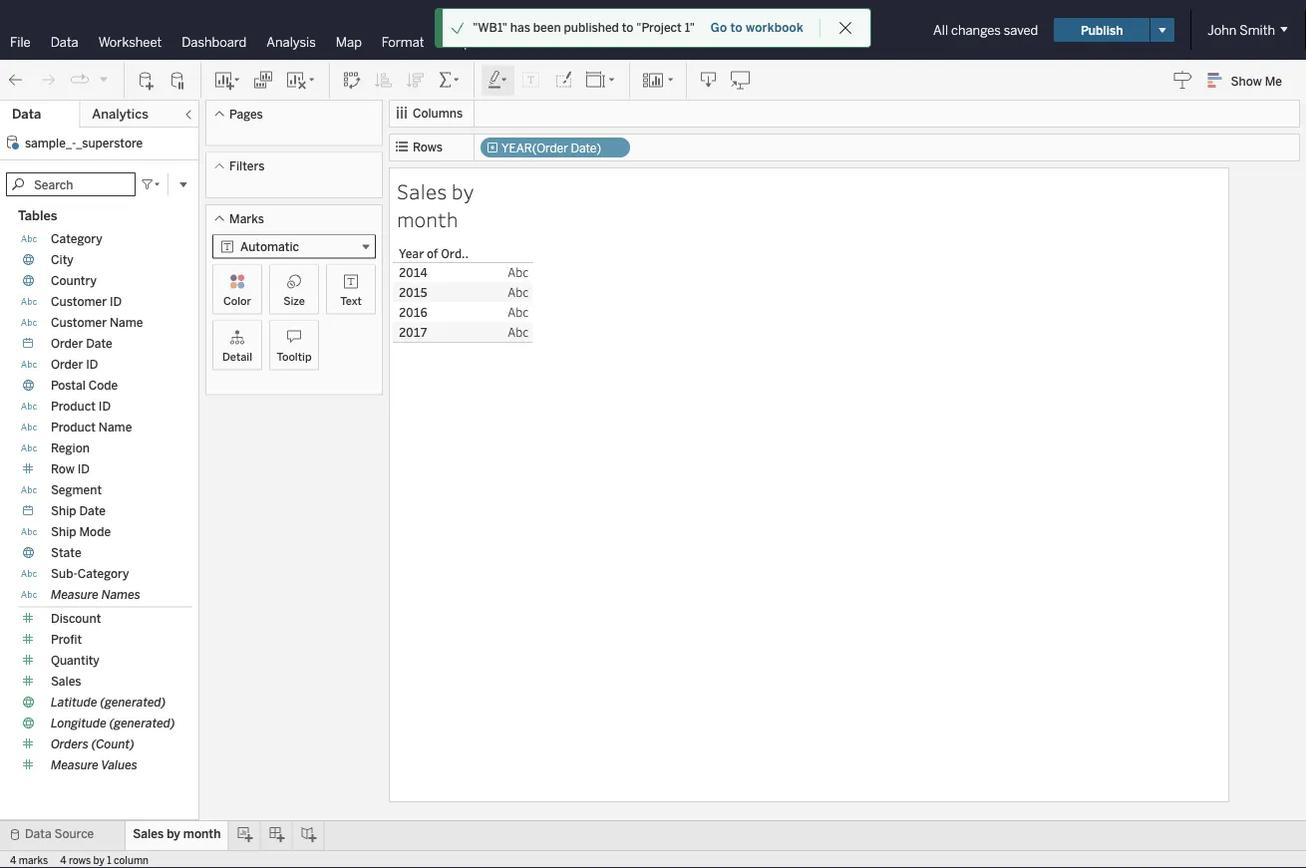 Task type: describe. For each thing, give the bounding box(es) containing it.
worksheet
[[98, 34, 162, 50]]

mode
[[79, 525, 111, 539]]

has
[[510, 20, 530, 35]]

1 horizontal spatial replay animation image
[[98, 73, 110, 85]]

show
[[1231, 74, 1262, 88]]

code
[[88, 378, 118, 393]]

date)
[[571, 141, 601, 156]]

rows
[[413, 140, 443, 155]]

(generated) for latitude (generated)
[[100, 695, 166, 710]]

Search text field
[[6, 172, 136, 196]]

marks
[[19, 854, 48, 866]]

0 horizontal spatial replay animation image
[[70, 70, 90, 90]]

"project
[[636, 20, 682, 35]]

sort ascending image
[[374, 70, 394, 90]]

orders
[[51, 737, 88, 752]]

name for product name
[[99, 420, 132, 435]]

0 horizontal spatial sales by month
[[133, 827, 221, 842]]

publish
[[1081, 23, 1123, 37]]

names
[[101, 588, 140, 602]]

measure for measure names
[[51, 588, 99, 602]]

2 vertical spatial by
[[93, 854, 105, 866]]

totals image
[[438, 70, 462, 90]]

measure values
[[51, 758, 137, 773]]

1 vertical spatial category
[[77, 567, 129, 581]]

format
[[382, 34, 424, 50]]

_superstore
[[76, 136, 143, 150]]

highlight image
[[487, 70, 510, 90]]

postal code
[[51, 378, 118, 393]]

profit
[[51, 633, 82, 647]]

2017, Year of Order Date. Press Space to toggle selection. Press Escape to go back to the left margin. Use arrow keys to navigate headers text field
[[393, 322, 473, 342]]

source
[[54, 827, 94, 842]]

order date
[[51, 337, 112, 351]]

automatic
[[240, 240, 299, 254]]

order id
[[51, 357, 98, 372]]

"wb1"
[[473, 20, 507, 35]]

0 vertical spatial sales by month
[[397, 177, 478, 233]]

map
[[336, 34, 362, 50]]

4 rows by 1 column
[[60, 854, 149, 866]]

sub-category
[[51, 567, 129, 581]]

4 marks
[[10, 854, 48, 866]]

1 horizontal spatial sales
[[133, 827, 164, 842]]

duplicate image
[[253, 70, 273, 90]]

measure for measure values
[[51, 758, 99, 773]]

publish button
[[1054, 18, 1150, 42]]

column
[[114, 854, 149, 866]]

published
[[564, 20, 619, 35]]

all changes saved
[[933, 22, 1038, 38]]

show me
[[1231, 74, 1282, 88]]

open and edit this workbook in tableau desktop image
[[731, 70, 751, 90]]

product id
[[51, 399, 111, 414]]

filters
[[229, 159, 265, 173]]

changes
[[951, 22, 1001, 38]]

size
[[283, 294, 305, 308]]

help
[[444, 34, 472, 50]]

ship for ship date
[[51, 504, 76, 518]]

go to workbook link
[[710, 19, 804, 36]]

tables
[[18, 208, 57, 224]]

longitude (generated)
[[51, 716, 175, 731]]

customer id
[[51, 295, 122, 309]]

marks
[[229, 211, 264, 226]]

saved
[[1004, 22, 1038, 38]]

postal
[[51, 378, 86, 393]]

new worksheet image
[[213, 70, 241, 90]]

segment
[[51, 483, 102, 498]]

dashboard
[[182, 34, 247, 50]]

2014, Year of Order Date. Press Space to toggle selection. Press Escape to go back to the left margin. Use arrow keys to navigate headers text field
[[393, 262, 473, 282]]

4 for 4 rows by 1 column
[[60, 854, 66, 866]]

customer for customer id
[[51, 295, 107, 309]]

new data source image
[[137, 70, 157, 90]]

4 for 4 marks
[[10, 854, 16, 866]]

color
[[223, 294, 251, 308]]

row id
[[51, 462, 90, 477]]

0 vertical spatial data
[[51, 34, 78, 50]]

automatic button
[[212, 235, 376, 259]]

pause auto updates image
[[169, 70, 188, 90]]

2 vertical spatial data
[[25, 827, 51, 842]]

download image
[[699, 70, 719, 90]]

1 horizontal spatial by
[[167, 827, 180, 842]]

to inside alert
[[622, 20, 634, 35]]

1 vertical spatial sales
[[51, 675, 81, 689]]

quantity
[[51, 654, 100, 668]]

id for row id
[[78, 462, 90, 477]]

ship date
[[51, 504, 106, 518]]

product name
[[51, 420, 132, 435]]

fit image
[[585, 70, 617, 90]]

(generated) for longitude (generated)
[[109, 716, 175, 731]]

month inside the sales by month
[[397, 205, 458, 233]]

john
[[1208, 22, 1237, 38]]

wb1
[[675, 20, 708, 39]]

by inside the sales by month
[[451, 177, 474, 205]]

rows
[[69, 854, 91, 866]]

smith
[[1240, 22, 1275, 38]]



Task type: vqa. For each thing, say whether or not it's contained in the screenshot.
Measure for Measure Names
yes



Task type: locate. For each thing, give the bounding box(es) containing it.
ship down segment
[[51, 504, 76, 518]]

0 vertical spatial sales
[[397, 177, 447, 205]]

(count)
[[91, 737, 135, 752]]

order for order id
[[51, 357, 83, 372]]

draft
[[630, 23, 658, 37]]

month
[[397, 205, 458, 233], [183, 827, 221, 842]]

0 vertical spatial category
[[51, 232, 102, 246]]

measure down 'sub-'
[[51, 588, 99, 602]]

0 vertical spatial name
[[110, 316, 143, 330]]

sub-
[[51, 567, 77, 581]]

by
[[451, 177, 474, 205], [167, 827, 180, 842], [93, 854, 105, 866]]

latitude
[[51, 695, 97, 710]]

to left "project
[[622, 20, 634, 35]]

id up postal code
[[86, 357, 98, 372]]

sample_-
[[25, 136, 76, 150]]

format workbook image
[[553, 70, 573, 90]]

2 customer from the top
[[51, 316, 107, 330]]

order for order date
[[51, 337, 83, 351]]

name down product id
[[99, 420, 132, 435]]

0 vertical spatial month
[[397, 205, 458, 233]]

sample_-_superstore
[[25, 136, 143, 150]]

show labels image
[[521, 70, 541, 90]]

values
[[101, 758, 137, 773]]

0 vertical spatial by
[[451, 177, 474, 205]]

2 to from the left
[[730, 20, 743, 35]]

analysis
[[266, 34, 316, 50]]

state
[[51, 546, 81, 560]]

product for product name
[[51, 420, 96, 435]]

file
[[10, 34, 31, 50]]

id for order id
[[86, 357, 98, 372]]

replay animation image up analytics at the top of page
[[98, 73, 110, 85]]

category
[[51, 232, 102, 246], [77, 567, 129, 581]]

clear sheet image
[[285, 70, 317, 90]]

to right go
[[730, 20, 743, 35]]

ship for ship mode
[[51, 525, 76, 539]]

1 product from the top
[[51, 399, 96, 414]]

detail
[[222, 350, 252, 363]]

undo image
[[6, 70, 26, 90]]

1 horizontal spatial 4
[[60, 854, 66, 866]]

product down postal
[[51, 399, 96, 414]]

john smith
[[1208, 22, 1275, 38]]

0 horizontal spatial sales
[[51, 675, 81, 689]]

row
[[51, 462, 75, 477]]

1 horizontal spatial sales by month
[[397, 177, 478, 233]]

1 to from the left
[[622, 20, 634, 35]]

customer for customer name
[[51, 316, 107, 330]]

1 vertical spatial data
[[12, 106, 41, 122]]

0 vertical spatial ship
[[51, 504, 76, 518]]

all
[[933, 22, 948, 38]]

1 vertical spatial by
[[167, 827, 180, 842]]

order up 'order id'
[[51, 337, 83, 351]]

1 vertical spatial date
[[79, 504, 106, 518]]

sales down rows
[[397, 177, 447, 205]]

4 left rows
[[60, 854, 66, 866]]

(generated) up (count)
[[109, 716, 175, 731]]

0 vertical spatial order
[[51, 337, 83, 351]]

1 vertical spatial ship
[[51, 525, 76, 539]]

replay animation image right "redo" icon
[[70, 70, 90, 90]]

2 vertical spatial sales
[[133, 827, 164, 842]]

customer name
[[51, 316, 143, 330]]

pages
[[229, 107, 263, 121]]

swap rows and columns image
[[342, 70, 362, 90]]

2 4 from the left
[[60, 854, 66, 866]]

1 order from the top
[[51, 337, 83, 351]]

name
[[110, 316, 143, 330], [99, 420, 132, 435]]

1 ship from the top
[[51, 504, 76, 518]]

category up measure names
[[77, 567, 129, 581]]

2 measure from the top
[[51, 758, 99, 773]]

id
[[110, 295, 122, 309], [86, 357, 98, 372], [99, 399, 111, 414], [78, 462, 90, 477]]

data up marks
[[25, 827, 51, 842]]

1 horizontal spatial month
[[397, 205, 458, 233]]

1
[[107, 854, 111, 866]]

year(order date)
[[502, 141, 601, 156]]

been
[[533, 20, 561, 35]]

ship up state
[[51, 525, 76, 539]]

to
[[622, 20, 634, 35], [730, 20, 743, 35]]

1 vertical spatial customer
[[51, 316, 107, 330]]

replay animation image
[[70, 70, 90, 90], [98, 73, 110, 85]]

2 product from the top
[[51, 420, 96, 435]]

order
[[51, 337, 83, 351], [51, 357, 83, 372]]

1 measure from the top
[[51, 588, 99, 602]]

2015, Year of Order Date. Press Space to toggle selection. Press Escape to go back to the left margin. Use arrow keys to navigate headers text field
[[393, 282, 473, 302]]

4
[[10, 854, 16, 866], [60, 854, 66, 866]]

id down 'code'
[[99, 399, 111, 414]]

id up customer name
[[110, 295, 122, 309]]

go to workbook
[[711, 20, 803, 35]]

discount
[[51, 612, 101, 626]]

country
[[51, 274, 97, 288]]

product
[[51, 399, 96, 414], [51, 420, 96, 435]]

name for customer name
[[110, 316, 143, 330]]

0 vertical spatial measure
[[51, 588, 99, 602]]

date for order date
[[86, 337, 112, 351]]

latitude (generated)
[[51, 695, 166, 710]]

0 horizontal spatial by
[[93, 854, 105, 866]]

measure down orders
[[51, 758, 99, 773]]

4 left marks
[[10, 854, 16, 866]]

region
[[51, 441, 90, 456]]

1 vertical spatial name
[[99, 420, 132, 435]]

sales inside the sales by month
[[397, 177, 447, 205]]

city
[[51, 253, 74, 267]]

redo image
[[38, 70, 58, 90]]

0 vertical spatial (generated)
[[100, 695, 166, 710]]

1 vertical spatial measure
[[51, 758, 99, 773]]

order up postal
[[51, 357, 83, 372]]

0 horizontal spatial 4
[[10, 854, 16, 866]]

collapse image
[[182, 109, 194, 121]]

measure names
[[51, 588, 140, 602]]

product for product id
[[51, 399, 96, 414]]

year(order
[[502, 141, 568, 156]]

longitude
[[51, 716, 106, 731]]

text
[[340, 294, 362, 308]]

sales by month up column
[[133, 827, 221, 842]]

0 vertical spatial product
[[51, 399, 96, 414]]

orders (count)
[[51, 737, 135, 752]]

0 horizontal spatial month
[[183, 827, 221, 842]]

date down customer name
[[86, 337, 112, 351]]

customer down country
[[51, 295, 107, 309]]

sales by month
[[397, 177, 478, 233], [133, 827, 221, 842]]

0 horizontal spatial to
[[622, 20, 634, 35]]

sales by month down rows
[[397, 177, 478, 233]]

2 order from the top
[[51, 357, 83, 372]]

sales
[[397, 177, 447, 205], [51, 675, 81, 689], [133, 827, 164, 842]]

(generated)
[[100, 695, 166, 710], [109, 716, 175, 731]]

1 vertical spatial order
[[51, 357, 83, 372]]

id right row
[[78, 462, 90, 477]]

2 horizontal spatial by
[[451, 177, 474, 205]]

sales up latitude
[[51, 675, 81, 689]]

1"
[[685, 20, 695, 35]]

id for customer id
[[110, 295, 122, 309]]

customer
[[51, 295, 107, 309], [51, 316, 107, 330]]

name down customer id
[[110, 316, 143, 330]]

2 horizontal spatial sales
[[397, 177, 447, 205]]

me
[[1265, 74, 1282, 88]]

(generated) up longitude (generated)
[[100, 695, 166, 710]]

go
[[711, 20, 727, 35]]

1 vertical spatial sales by month
[[133, 827, 221, 842]]

1 customer from the top
[[51, 295, 107, 309]]

"wb1" has been published to "project 1" alert
[[473, 19, 695, 37]]

date up mode
[[79, 504, 106, 518]]

ship
[[51, 504, 76, 518], [51, 525, 76, 539]]

success image
[[451, 21, 465, 35]]

data guide image
[[1173, 70, 1193, 90]]

0 vertical spatial date
[[86, 337, 112, 351]]

2016, Year of Order Date. Press Space to toggle selection. Press Escape to go back to the left margin. Use arrow keys to navigate headers text field
[[393, 302, 473, 322]]

1 vertical spatial product
[[51, 420, 96, 435]]

ship mode
[[51, 525, 111, 539]]

data down undo image at the top left of page
[[12, 106, 41, 122]]

data source
[[25, 827, 94, 842]]

customer up order date
[[51, 316, 107, 330]]

1 vertical spatial month
[[183, 827, 221, 842]]

show me button
[[1199, 65, 1300, 96]]

id for product id
[[99, 399, 111, 414]]

data
[[51, 34, 78, 50], [12, 106, 41, 122], [25, 827, 51, 842]]

analytics
[[92, 106, 148, 122]]

2 ship from the top
[[51, 525, 76, 539]]

1 vertical spatial (generated)
[[109, 716, 175, 731]]

workbook
[[746, 20, 803, 35]]

tooltip
[[277, 350, 312, 363]]

1 4 from the left
[[10, 854, 16, 866]]

measure
[[51, 588, 99, 602], [51, 758, 99, 773]]

category up city
[[51, 232, 102, 246]]

0 vertical spatial customer
[[51, 295, 107, 309]]

columns
[[413, 106, 463, 121]]

marks. press enter to open the view data window.. use arrow keys to navigate data visualization elements. image
[[473, 262, 533, 343]]

product up region
[[51, 420, 96, 435]]

sales up column
[[133, 827, 164, 842]]

"wb1" has been published to "project 1"
[[473, 20, 695, 35]]

show/hide cards image
[[642, 70, 674, 90]]

1 horizontal spatial to
[[730, 20, 743, 35]]

sort descending image
[[406, 70, 426, 90]]

date
[[86, 337, 112, 351], [79, 504, 106, 518]]

date for ship date
[[79, 504, 106, 518]]

data up "redo" icon
[[51, 34, 78, 50]]



